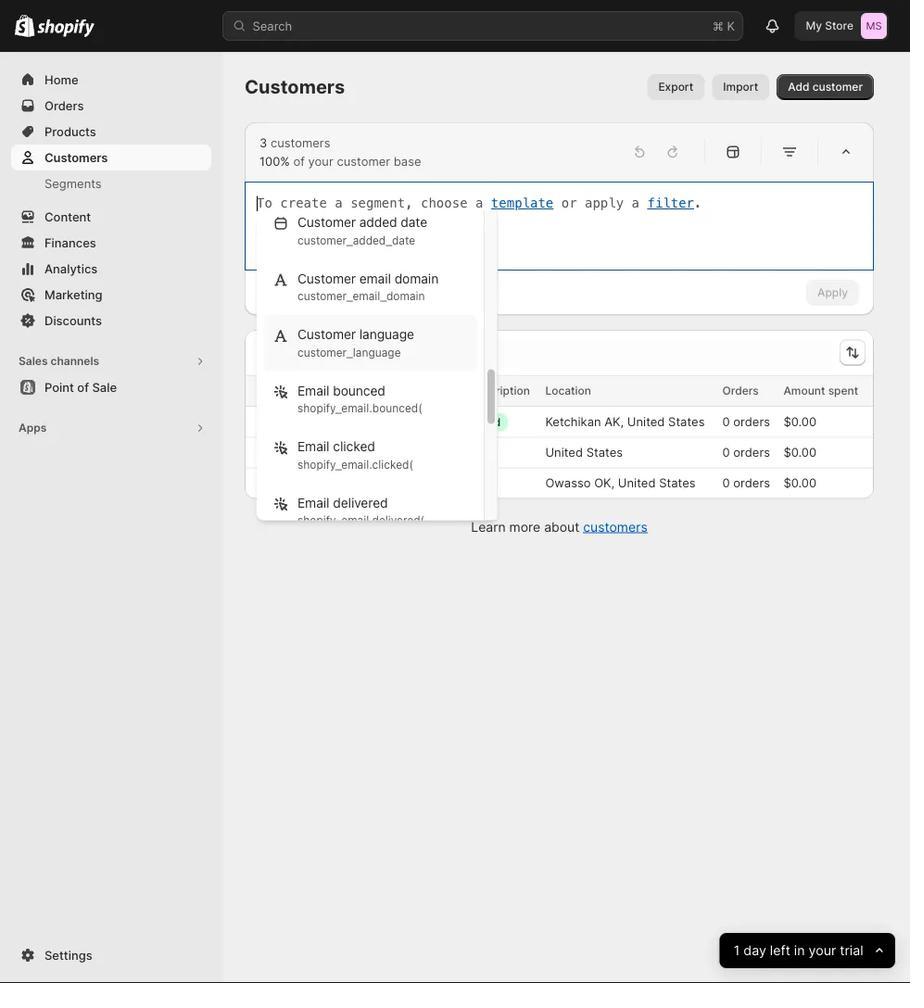 Task type: locate. For each thing, give the bounding box(es) containing it.
0
[[723, 415, 730, 429], [723, 445, 730, 460], [723, 476, 730, 490]]

add customer button
[[777, 74, 874, 100]]

orders left amount
[[723, 384, 759, 398]]

your right in
[[809, 943, 837, 959]]

orders for united states
[[734, 445, 770, 460]]

edward
[[286, 415, 330, 429]]

2 vertical spatial $0.00
[[784, 476, 817, 490]]

0 vertical spatial customers
[[271, 135, 330, 150]]

0 vertical spatial of
[[293, 154, 305, 168]]

customer
[[813, 80, 863, 94], [337, 154, 390, 168]]

0 orders for ketchikan ak, united states
[[723, 415, 770, 429]]

2 horizontal spatial a
[[632, 196, 640, 211]]

0 horizontal spatial a
[[335, 196, 343, 211]]

email inside "email delivered shopify_email.delivered("
[[298, 495, 330, 511]]

1 horizontal spatial customer
[[813, 80, 863, 94]]

0 horizontal spatial orders
[[44, 98, 84, 113]]

2 vertical spatial customer
[[298, 327, 356, 342]]

1 customer from the top
[[298, 215, 356, 230]]

0 vertical spatial orders
[[734, 415, 770, 429]]

2 $0.00 from the top
[[784, 445, 817, 460]]

subscribed
[[440, 415, 501, 429]]

orders inside orders link
[[44, 98, 84, 113]]

your inside dropdown button
[[809, 943, 837, 959]]

2 0 from the top
[[723, 445, 730, 460]]

0 vertical spatial states
[[668, 415, 705, 429]]

content link
[[11, 204, 211, 230]]

2 customer from the top
[[298, 271, 356, 286]]

1 vertical spatial of
[[77, 380, 89, 394]]

amount
[[784, 384, 825, 398]]

email delivered shopify_email.delivered(
[[298, 495, 425, 527]]

1 day left in your trial
[[734, 943, 864, 959]]

subscription
[[464, 384, 530, 398]]

customer for customer language
[[298, 327, 356, 342]]

customer_added_date
[[298, 234, 415, 247]]

1 vertical spatial your
[[809, 943, 837, 959]]

customer inside customer language customer_language
[[298, 327, 356, 342]]

states up ok,
[[586, 445, 623, 460]]

customers up segments
[[44, 150, 108, 165]]

2 vertical spatial united
[[618, 476, 656, 490]]

1 vertical spatial customer
[[298, 271, 356, 286]]

redo image
[[664, 143, 682, 161]]

discounts
[[44, 313, 102, 328]]

0 vertical spatial your
[[308, 154, 333, 168]]

customer up customer_email_domain
[[298, 271, 356, 286]]

0 vertical spatial 0
[[723, 415, 730, 429]]

settings
[[44, 948, 92, 963]]

1
[[734, 943, 740, 959]]

point of sale button
[[0, 374, 222, 400]]

states for owasso ok, united states
[[659, 476, 696, 490]]

2 vertical spatial orders
[[734, 476, 770, 490]]

home link
[[11, 67, 211, 93]]

email inside email clicked shopify_email.clicked(
[[298, 439, 330, 455]]

1 vertical spatial customer
[[337, 154, 390, 168]]

customer left base
[[337, 154, 390, 168]]

0 horizontal spatial customers
[[44, 150, 108, 165]]

store
[[825, 19, 854, 32]]

1 vertical spatial 0
[[723, 445, 730, 460]]

united states
[[545, 445, 623, 460]]

customer for customer email domain
[[298, 271, 356, 286]]

0 orders for owasso ok, united states
[[723, 476, 770, 490]]

3 customer from the top
[[298, 327, 356, 342]]

analytics
[[44, 261, 98, 276]]

your inside 3 customers 100% of your customer base
[[308, 154, 333, 168]]

united
[[627, 415, 665, 429], [545, 445, 583, 460], [618, 476, 656, 490]]

2 orders from the top
[[734, 445, 770, 460]]

0 for united states
[[723, 445, 730, 460]]

1 vertical spatial orders
[[734, 445, 770, 460]]

⌘
[[713, 19, 724, 33]]

alert
[[245, 271, 274, 315]]

undo image
[[630, 143, 649, 161]]

To create a segment, choose a template or apply a filter. text field
[[257, 194, 862, 259]]

customer language customer_language
[[298, 327, 414, 359]]

orders for ketchikan ak, united states
[[734, 415, 770, 429]]

0 for owasso ok, united states
[[723, 476, 730, 490]]

1 vertical spatial $0.00
[[784, 445, 817, 460]]

sample
[[286, 445, 329, 460]]

customer inside customer added date customer_added_date
[[298, 215, 356, 230]]

sales channels
[[19, 355, 99, 368]]

0 horizontal spatial customer
[[337, 154, 390, 168]]

1 horizontal spatial customers
[[245, 76, 345, 98]]

customer inside button
[[813, 80, 863, 94]]

apps
[[19, 421, 47, 435]]

2 vertical spatial 0 orders
[[723, 476, 770, 490]]

settings link
[[11, 943, 211, 969]]

0 vertical spatial customer
[[813, 80, 863, 94]]

2 vertical spatial 0
[[723, 476, 730, 490]]

1 orders from the top
[[734, 415, 770, 429]]

orders down home
[[44, 98, 84, 113]]

1 vertical spatial 0 orders
[[723, 445, 770, 460]]

your up create
[[308, 154, 333, 168]]

of left sale
[[77, 380, 89, 394]]

1 vertical spatial customers
[[583, 519, 648, 535]]

3 $0.00 from the top
[[784, 476, 817, 490]]

learn more about customers
[[471, 519, 648, 535]]

language
[[359, 327, 414, 342]]

ketchikan ak, united states
[[545, 415, 705, 429]]

0 vertical spatial orders
[[44, 98, 84, 113]]

united right ok,
[[618, 476, 656, 490]]

1 $0.00 from the top
[[784, 415, 817, 429]]

1 0 orders from the top
[[723, 415, 770, 429]]

amount spent
[[784, 384, 858, 398]]

a right create
[[335, 196, 343, 211]]

your
[[308, 154, 333, 168], [809, 943, 837, 959]]

shopify_email.bounced(
[[298, 402, 422, 415]]

spent
[[828, 384, 858, 398]]

finances
[[44, 235, 96, 250]]

3 orders from the top
[[734, 476, 770, 490]]

3 0 from the top
[[723, 476, 730, 490]]

0 horizontal spatial of
[[77, 380, 89, 394]]

email down edward at the top
[[298, 439, 330, 455]]

0 horizontal spatial your
[[308, 154, 333, 168]]

clicked
[[333, 439, 375, 455]]

3 a from the left
[[632, 196, 640, 211]]

my store
[[806, 19, 854, 32]]

customers link
[[583, 519, 648, 535]]

2 vertical spatial states
[[659, 476, 696, 490]]

of right 100%
[[293, 154, 305, 168]]

customers down "owasso ok, united states"
[[583, 519, 648, 535]]

states right ak,
[[668, 415, 705, 429]]

.
[[694, 196, 702, 211]]

states right ok,
[[659, 476, 696, 490]]

customer language option
[[257, 312, 484, 372]]

$0.00 for owasso ok, united states
[[784, 476, 817, 490]]

email for clicked
[[298, 439, 330, 455]]

1 vertical spatial orders
[[723, 384, 759, 398]]

2 0 orders from the top
[[723, 445, 770, 460]]

a right choose
[[475, 196, 483, 211]]

$0.00 for ketchikan ak, united states
[[784, 415, 817, 429]]

sample link
[[286, 444, 329, 462]]

left
[[770, 943, 791, 959]]

orders
[[44, 98, 84, 113], [723, 384, 759, 398]]

customers
[[245, 76, 345, 98], [44, 150, 108, 165]]

your for trial
[[809, 943, 837, 959]]

customer right add
[[813, 80, 863, 94]]

email
[[298, 383, 330, 399], [433, 384, 461, 398], [298, 439, 330, 455], [298, 495, 330, 511]]

customer down create
[[298, 215, 356, 230]]

0 vertical spatial $0.00
[[784, 415, 817, 429]]

email
[[359, 271, 391, 286]]

email for delivered
[[298, 495, 330, 511]]

1 horizontal spatial your
[[809, 943, 837, 959]]

0 vertical spatial customer
[[298, 215, 356, 230]]

email up edward at the top
[[298, 383, 330, 399]]

email clicked shopify_email.clicked(
[[298, 439, 413, 471]]

1 vertical spatial customers
[[44, 150, 108, 165]]

united right ak,
[[627, 415, 665, 429]]

segment,
[[350, 196, 413, 211]]

3 0 orders from the top
[[723, 476, 770, 490]]

0 vertical spatial united
[[627, 415, 665, 429]]

a
[[335, 196, 343, 211], [475, 196, 483, 211], [632, 196, 640, 211]]

trial
[[840, 943, 864, 959]]

customer
[[298, 215, 356, 230], [298, 271, 356, 286], [298, 327, 356, 342]]

1 horizontal spatial a
[[475, 196, 483, 211]]

products
[[44, 124, 96, 139]]

united for ak,
[[627, 415, 665, 429]]

united for ok,
[[618, 476, 656, 490]]

email left delivered
[[298, 495, 330, 511]]

sales
[[19, 355, 48, 368]]

my store image
[[861, 13, 887, 39]]

a right apply
[[632, 196, 640, 211]]

shopify image
[[15, 14, 35, 37], [37, 19, 95, 38]]

ketchikan
[[545, 415, 601, 429]]

analytics link
[[11, 256, 211, 282]]

1 horizontal spatial of
[[293, 154, 305, 168]]

1 0 from the top
[[723, 415, 730, 429]]

email inside email bounced shopify_email.bounced(
[[298, 383, 330, 399]]

0 vertical spatial 0 orders
[[723, 415, 770, 429]]

domain
[[395, 271, 439, 286]]

customers up 100%
[[271, 135, 330, 150]]

Search customers text field
[[290, 338, 832, 368]]

customer inside customer email domain customer_email_domain
[[298, 271, 356, 286]]

1 horizontal spatial customers
[[583, 519, 648, 535]]

customers
[[271, 135, 330, 150], [583, 519, 648, 535]]

customers up 3
[[245, 76, 345, 98]]

states
[[668, 415, 705, 429], [586, 445, 623, 460], [659, 476, 696, 490]]

day
[[744, 943, 767, 959]]

email up subscribed
[[433, 384, 461, 398]]

0 horizontal spatial customers
[[271, 135, 330, 150]]

customer up customer_language
[[298, 327, 356, 342]]

united up owasso
[[545, 445, 583, 460]]

1 horizontal spatial orders
[[723, 384, 759, 398]]

customer added date customer_added_date
[[298, 215, 427, 247]]

add
[[788, 80, 810, 94]]

email for bounced
[[298, 383, 330, 399]]



Task type: describe. For each thing, give the bounding box(es) containing it.
0 vertical spatial customers
[[245, 76, 345, 98]]

3
[[260, 135, 267, 150]]

owasso ok, united states
[[545, 476, 696, 490]]

sales channels button
[[11, 349, 211, 374]]

1 day left in your trial button
[[720, 933, 895, 969]]

segments link
[[11, 171, 211, 197]]

states for ketchikan ak, united states
[[668, 415, 705, 429]]

edward kendramedoanderondosen
[[286, 415, 489, 429]]

location
[[545, 384, 591, 398]]

channels
[[51, 355, 99, 368]]

1 a from the left
[[335, 196, 343, 211]]

point
[[44, 380, 74, 394]]

kendramedoanderondosen
[[333, 415, 489, 429]]

email for subscription
[[433, 384, 461, 398]]

export
[[658, 80, 694, 94]]

apply
[[818, 286, 848, 299]]

1 vertical spatial states
[[586, 445, 623, 460]]

import button
[[712, 74, 770, 100]]

Editor field
[[257, 194, 862, 540]]

customers inside 3 customers 100% of your customer base
[[271, 135, 330, 150]]

edward kendramedoanderondosen link
[[286, 413, 489, 431]]

customer_email_domain
[[298, 290, 425, 303]]

apply button
[[806, 280, 859, 306]]

add customer
[[788, 80, 863, 94]]

apply
[[585, 196, 624, 211]]

base
[[394, 154, 421, 168]]

content
[[44, 209, 91, 224]]

shopify_email.clicked(
[[298, 458, 413, 471]]

learn
[[471, 519, 506, 535]]

to create a segment, choose a template or apply a filter .
[[257, 196, 702, 211]]

in
[[794, 943, 805, 959]]

home
[[44, 72, 78, 87]]

filter
[[647, 196, 694, 211]]

choose
[[421, 196, 468, 211]]

k
[[727, 19, 735, 33]]

customer email domain customer_email_domain
[[298, 271, 439, 303]]

template
[[491, 196, 554, 211]]

ok,
[[594, 476, 615, 490]]

my
[[806, 19, 822, 32]]

template button
[[491, 194, 554, 213]]

added
[[359, 215, 397, 230]]

customers link
[[11, 145, 211, 171]]

filter button
[[647, 194, 694, 213]]

customer inside 3 customers 100% of your customer base
[[337, 154, 390, 168]]

customer for customer added date
[[298, 215, 356, 230]]

search
[[253, 19, 292, 33]]

ak,
[[605, 415, 624, 429]]

marketing
[[44, 287, 102, 302]]

more
[[509, 519, 541, 535]]

of inside 3 customers 100% of your customer base
[[293, 154, 305, 168]]

marketing link
[[11, 282, 211, 308]]

or
[[561, 196, 577, 211]]

finances link
[[11, 230, 211, 256]]

point of sale link
[[11, 374, 211, 400]]

1 horizontal spatial shopify image
[[37, 19, 95, 38]]

delivered
[[333, 495, 388, 511]]

shopify_email.delivered(
[[298, 514, 425, 527]]

your for customer
[[308, 154, 333, 168]]

bounced
[[333, 383, 385, 399]]

customer_language
[[298, 346, 401, 359]]

apps button
[[11, 415, 211, 441]]

sale
[[92, 380, 117, 394]]

products link
[[11, 119, 211, 145]]

about
[[544, 519, 580, 535]]

orders for owasso ok, united states
[[734, 476, 770, 490]]

point of sale
[[44, 380, 117, 394]]

email bounced shopify_email.bounced(
[[298, 383, 422, 415]]

to
[[257, 196, 272, 211]]

0 orders for united states
[[723, 445, 770, 460]]

create
[[280, 196, 327, 211]]

date
[[401, 215, 427, 230]]

owasso
[[545, 476, 591, 490]]

0 horizontal spatial shopify image
[[15, 14, 35, 37]]

import
[[723, 80, 758, 94]]

0 for ketchikan ak, united states
[[723, 415, 730, 429]]

export button
[[647, 74, 705, 100]]

3 customers 100% of your customer base
[[260, 135, 421, 168]]

100%
[[260, 154, 290, 168]]

of inside button
[[77, 380, 89, 394]]

$0.00 for united states
[[784, 445, 817, 460]]

1 vertical spatial united
[[545, 445, 583, 460]]

email subscription
[[433, 384, 530, 398]]

discounts link
[[11, 308, 211, 334]]

segments
[[44, 176, 102, 190]]

2 a from the left
[[475, 196, 483, 211]]



Task type: vqa. For each thing, say whether or not it's contained in the screenshot.


